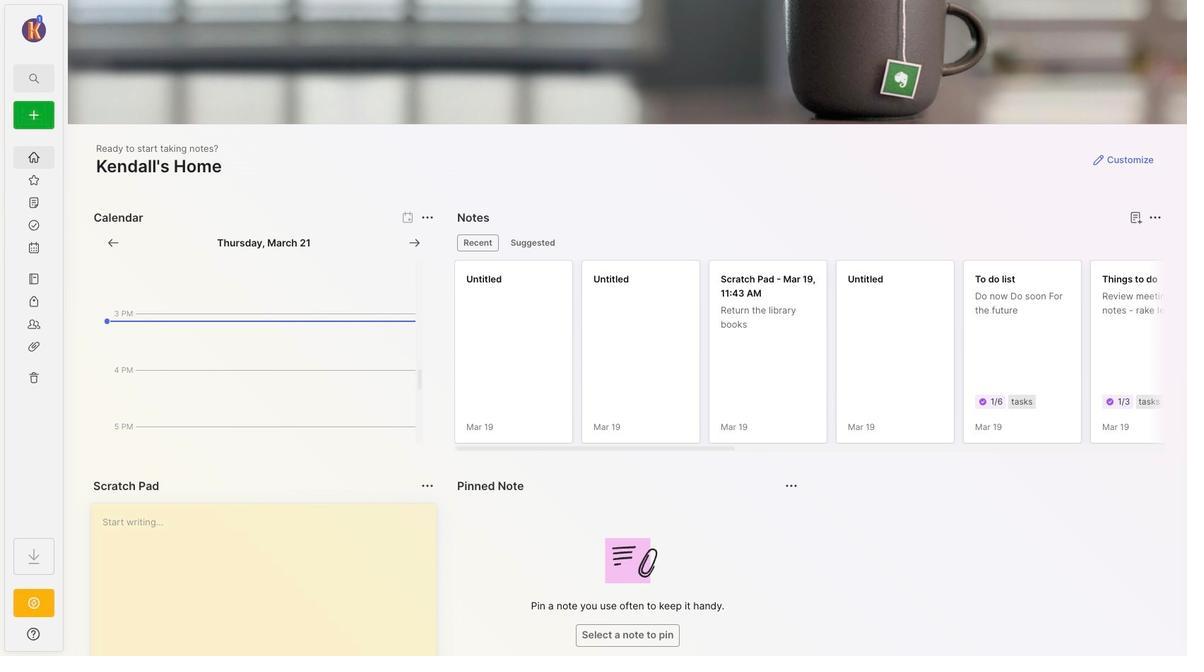 Task type: vqa. For each thing, say whether or not it's contained in the screenshot.
Nov's 6
no



Task type: locate. For each thing, give the bounding box(es) containing it.
row group
[[454, 260, 1187, 452]]

tab list
[[457, 235, 1160, 252]]

2 tab from the left
[[504, 235, 562, 252]]

1 tab from the left
[[457, 235, 499, 252]]

1 horizontal spatial tab
[[504, 235, 562, 252]]

tab
[[457, 235, 499, 252], [504, 235, 562, 252]]

WHAT'S NEW field
[[5, 623, 63, 646]]

more actions image
[[419, 209, 436, 226], [1147, 209, 1164, 226], [419, 478, 436, 495]]

tree
[[5, 138, 63, 526]]

0 horizontal spatial tab
[[457, 235, 499, 252]]

More actions field
[[418, 208, 438, 228], [1146, 208, 1165, 228], [418, 476, 438, 496]]

Account field
[[5, 13, 63, 45]]



Task type: describe. For each thing, give the bounding box(es) containing it.
edit search image
[[25, 70, 42, 87]]

click to expand image
[[62, 630, 72, 647]]

main element
[[0, 0, 68, 657]]

Choose date to view field
[[217, 236, 311, 250]]

Start writing… text field
[[102, 504, 436, 657]]

home image
[[27, 151, 41, 165]]

upgrade image
[[25, 595, 42, 612]]

tree inside main element
[[5, 138, 63, 526]]



